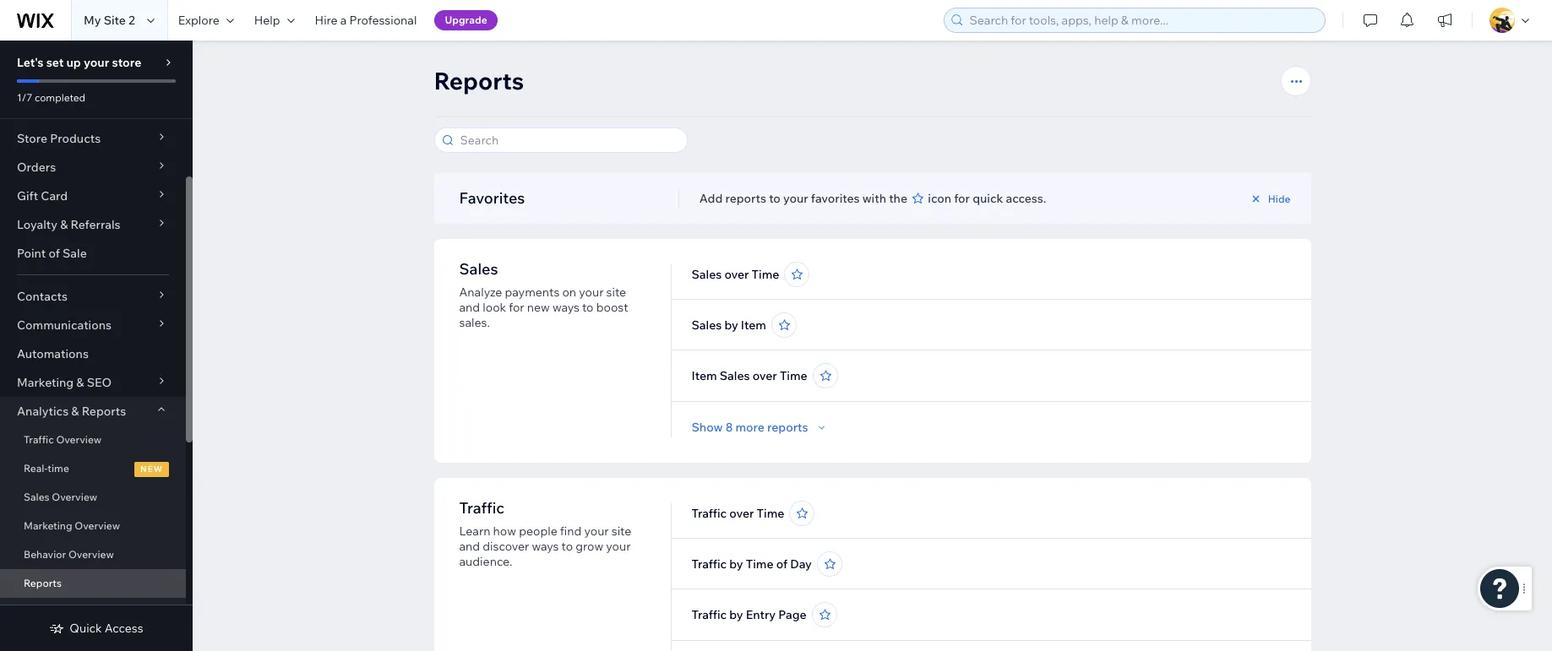 Task type: describe. For each thing, give the bounding box(es) containing it.
1/7 completed
[[17, 91, 85, 104]]

1/7
[[17, 91, 32, 104]]

help button
[[244, 0, 305, 41]]

referrals
[[71, 217, 120, 232]]

professional
[[349, 13, 417, 28]]

explore
[[178, 13, 219, 28]]

learn
[[459, 524, 490, 539]]

reports link
[[0, 569, 186, 598]]

1 horizontal spatial of
[[776, 557, 788, 572]]

people
[[519, 524, 557, 539]]

add
[[699, 191, 723, 206]]

sales analyze payments on your site and look for new ways to boost sales.
[[459, 259, 628, 330]]

discover
[[483, 539, 529, 554]]

completed
[[35, 91, 85, 104]]

and inside sales analyze payments on your site and look for new ways to boost sales.
[[459, 300, 480, 315]]

traffic by entry page
[[692, 607, 807, 623]]

card
[[41, 188, 68, 204]]

time up show 8 more reports button
[[780, 368, 807, 384]]

sales down sales by item
[[720, 368, 750, 384]]

0 vertical spatial for
[[954, 191, 970, 206]]

1 vertical spatial reports
[[767, 420, 808, 435]]

and inside traffic learn how people find your site and discover ways to grow your audience.
[[459, 539, 480, 554]]

your inside sales analyze payments on your site and look for new ways to boost sales.
[[579, 285, 604, 300]]

to inside traffic learn how people find your site and discover ways to grow your audience.
[[562, 539, 573, 554]]

automations
[[17, 346, 89, 362]]

page
[[778, 607, 807, 623]]

show
[[692, 420, 723, 435]]

audience.
[[459, 554, 512, 569]]

time for sales over time
[[752, 267, 779, 282]]

let's set up your store
[[17, 55, 141, 70]]

overview for marketing overview
[[75, 520, 120, 532]]

analytics & reports button
[[0, 397, 186, 426]]

point of sale
[[17, 246, 87, 261]]

store
[[17, 131, 47, 146]]

favorites
[[811, 191, 860, 206]]

analytics
[[17, 404, 69, 419]]

store
[[112, 55, 141, 70]]

access.
[[1006, 191, 1046, 206]]

set
[[46, 55, 64, 70]]

site inside sales analyze payments on your site and look for new ways to boost sales.
[[606, 285, 626, 300]]

communications
[[17, 318, 112, 333]]

your inside sidebar element
[[84, 55, 109, 70]]

store products
[[17, 131, 101, 146]]

communications button
[[0, 311, 186, 340]]

marketing & seo button
[[0, 368, 186, 397]]

automations link
[[0, 340, 186, 368]]

store products button
[[0, 124, 186, 153]]

traffic for traffic overview
[[24, 433, 54, 446]]

products
[[50, 131, 101, 146]]

over for traffic
[[729, 506, 754, 521]]

traffic learn how people find your site and discover ways to grow your audience.
[[459, 498, 631, 569]]

real-
[[24, 462, 48, 475]]

8
[[726, 420, 733, 435]]

icon
[[928, 191, 951, 206]]

item sales over time
[[692, 368, 807, 384]]

sales overview
[[24, 491, 97, 504]]

point of sale link
[[0, 239, 186, 268]]

0 horizontal spatial item
[[692, 368, 717, 384]]

entry
[[746, 607, 776, 623]]

Search field
[[455, 128, 681, 152]]

time for traffic by time of day
[[746, 557, 774, 572]]

ways inside traffic learn how people find your site and discover ways to grow your audience.
[[532, 539, 559, 554]]

hire a professional link
[[305, 0, 427, 41]]

2 vertical spatial by
[[729, 607, 743, 623]]

new
[[140, 464, 163, 475]]

behavior
[[24, 548, 66, 561]]

behavior overview
[[24, 548, 114, 561]]

look
[[483, 300, 506, 315]]

gift
[[17, 188, 38, 204]]

my
[[84, 13, 101, 28]]

point
[[17, 246, 46, 261]]

0 vertical spatial item
[[741, 318, 766, 333]]

your left favorites
[[783, 191, 808, 206]]

a
[[340, 13, 347, 28]]

sales for sales analyze payments on your site and look for new ways to boost sales.
[[459, 259, 498, 279]]

traffic for traffic learn how people find your site and discover ways to grow your audience.
[[459, 498, 504, 518]]

upgrade button
[[435, 10, 497, 30]]

add reports to your favorites with the
[[699, 191, 910, 206]]

1 vertical spatial over
[[753, 368, 777, 384]]

up
[[66, 55, 81, 70]]

sales by item
[[692, 318, 766, 333]]

& for marketing
[[76, 375, 84, 390]]

site
[[104, 13, 126, 28]]

marketing for marketing overview
[[24, 520, 72, 532]]

2 horizontal spatial reports
[[434, 66, 524, 95]]

show 8 more reports
[[692, 420, 808, 435]]



Task type: locate. For each thing, give the bounding box(es) containing it.
sales.
[[459, 315, 490, 330]]

marketing up behavior
[[24, 520, 72, 532]]

icon for quick access.
[[925, 191, 1046, 206]]

0 vertical spatial &
[[60, 217, 68, 232]]

traffic overview link
[[0, 426, 186, 455]]

1 horizontal spatial reports
[[767, 420, 808, 435]]

1 vertical spatial marketing
[[24, 520, 72, 532]]

1 horizontal spatial to
[[582, 300, 594, 315]]

time up 'traffic by time of day'
[[757, 506, 784, 521]]

sales for sales over time
[[692, 267, 722, 282]]

hire a professional
[[315, 13, 417, 28]]

2 horizontal spatial to
[[769, 191, 781, 206]]

traffic down traffic over time
[[692, 557, 727, 572]]

by for sales
[[724, 318, 738, 333]]

my site 2
[[84, 13, 135, 28]]

traffic over time
[[692, 506, 784, 521]]

behavior overview link
[[0, 541, 186, 569]]

orders button
[[0, 153, 186, 182]]

for left new
[[509, 300, 524, 315]]

time
[[48, 462, 69, 475]]

reports inside popup button
[[82, 404, 126, 419]]

item
[[741, 318, 766, 333], [692, 368, 717, 384]]

your right up at the top of the page
[[84, 55, 109, 70]]

1 vertical spatial ways
[[532, 539, 559, 554]]

overview down analytics & reports
[[56, 433, 102, 446]]

reports down behavior
[[24, 577, 62, 590]]

of inside "point of sale" link
[[49, 246, 60, 261]]

item up show on the left
[[692, 368, 717, 384]]

overview up marketing overview
[[52, 491, 97, 504]]

and
[[459, 300, 480, 315], [459, 539, 480, 554]]

of left day
[[776, 557, 788, 572]]

let's
[[17, 55, 44, 70]]

2 vertical spatial &
[[71, 404, 79, 419]]

1 vertical spatial for
[[509, 300, 524, 315]]

loyalty & referrals
[[17, 217, 120, 232]]

over for sales
[[724, 267, 749, 282]]

& for analytics
[[71, 404, 79, 419]]

0 horizontal spatial of
[[49, 246, 60, 261]]

for right icon
[[954, 191, 970, 206]]

sales inside sales analyze payments on your site and look for new ways to boost sales.
[[459, 259, 498, 279]]

to left favorites
[[769, 191, 781, 206]]

site
[[606, 285, 626, 300], [612, 524, 631, 539]]

access
[[105, 621, 143, 636]]

sales over time
[[692, 267, 779, 282]]

for inside sales analyze payments on your site and look for new ways to boost sales.
[[509, 300, 524, 315]]

gift card
[[17, 188, 68, 204]]

ways right new
[[553, 300, 580, 315]]

marketing for marketing & seo
[[17, 375, 74, 390]]

sales up sales by item
[[692, 267, 722, 282]]

marketing overview
[[24, 520, 120, 532]]

ways inside sales analyze payments on your site and look for new ways to boost sales.
[[553, 300, 580, 315]]

overview down sales overview link
[[75, 520, 120, 532]]

Search for tools, apps, help & more... field
[[964, 8, 1320, 32]]

by down traffic over time
[[729, 557, 743, 572]]

time
[[752, 267, 779, 282], [780, 368, 807, 384], [757, 506, 784, 521], [746, 557, 774, 572]]

traffic up 'traffic by time of day'
[[692, 506, 727, 521]]

show 8 more reports button
[[692, 420, 829, 435]]

of
[[49, 246, 60, 261], [776, 557, 788, 572]]

contacts
[[17, 289, 68, 304]]

new
[[527, 300, 550, 315]]

traffic inside traffic learn how people find your site and discover ways to grow your audience.
[[459, 498, 504, 518]]

0 vertical spatial marketing
[[17, 375, 74, 390]]

reports right more
[[767, 420, 808, 435]]

0 vertical spatial by
[[724, 318, 738, 333]]

by
[[724, 318, 738, 333], [729, 557, 743, 572], [729, 607, 743, 623]]

0 horizontal spatial for
[[509, 300, 524, 315]]

and left look
[[459, 300, 480, 315]]

more
[[735, 420, 765, 435]]

grow
[[576, 539, 603, 554]]

1 horizontal spatial item
[[741, 318, 766, 333]]

item up item sales over time
[[741, 318, 766, 333]]

reports down upgrade button
[[434, 66, 524, 95]]

your right the on
[[579, 285, 604, 300]]

2
[[128, 13, 135, 28]]

to left grow
[[562, 539, 573, 554]]

by for traffic
[[729, 557, 743, 572]]

loyalty & referrals button
[[0, 210, 186, 239]]

analyze
[[459, 285, 502, 300]]

real-time
[[24, 462, 69, 475]]

1 vertical spatial &
[[76, 375, 84, 390]]

loyalty
[[17, 217, 57, 232]]

traffic by time of day
[[692, 557, 812, 572]]

reports down 'seo'
[[82, 404, 126, 419]]

& inside dropdown button
[[60, 217, 68, 232]]

over up 'traffic by time of day'
[[729, 506, 754, 521]]

quick access button
[[49, 621, 143, 636]]

marketing up analytics
[[17, 375, 74, 390]]

sale
[[63, 246, 87, 261]]

hide
[[1268, 192, 1291, 205]]

reports
[[434, 66, 524, 95], [82, 404, 126, 419], [24, 577, 62, 590]]

1 vertical spatial site
[[612, 524, 631, 539]]

analytics & reports
[[17, 404, 126, 419]]

time left day
[[746, 557, 774, 572]]

for
[[954, 191, 970, 206], [509, 300, 524, 315]]

find
[[560, 524, 582, 539]]

of left sale
[[49, 246, 60, 261]]

2 vertical spatial over
[[729, 506, 754, 521]]

0 vertical spatial reports
[[434, 66, 524, 95]]

traffic left entry
[[692, 607, 727, 623]]

your right grow
[[606, 539, 631, 554]]

0 vertical spatial reports
[[725, 191, 766, 206]]

reports right add
[[725, 191, 766, 206]]

sidebar element
[[0, 24, 193, 651]]

sales overview link
[[0, 483, 186, 512]]

1 vertical spatial and
[[459, 539, 480, 554]]

2 vertical spatial reports
[[24, 577, 62, 590]]

sales up analyze
[[459, 259, 498, 279]]

1 and from the top
[[459, 300, 480, 315]]

0 horizontal spatial reports
[[24, 577, 62, 590]]

0 vertical spatial and
[[459, 300, 480, 315]]

1 vertical spatial by
[[729, 557, 743, 572]]

site right the on
[[606, 285, 626, 300]]

traffic for traffic by entry page
[[692, 607, 727, 623]]

help
[[254, 13, 280, 28]]

by left entry
[[729, 607, 743, 623]]

1 vertical spatial item
[[692, 368, 717, 384]]

& left 'seo'
[[76, 375, 84, 390]]

site right grow
[[612, 524, 631, 539]]

traffic
[[24, 433, 54, 446], [459, 498, 504, 518], [692, 506, 727, 521], [692, 557, 727, 572], [692, 607, 727, 623]]

over up sales by item
[[724, 267, 749, 282]]

over up show 8 more reports button
[[753, 368, 777, 384]]

marketing
[[17, 375, 74, 390], [24, 520, 72, 532]]

sales down real-
[[24, 491, 50, 504]]

0 horizontal spatial to
[[562, 539, 573, 554]]

traffic up learn
[[459, 498, 504, 518]]

time up sales by item
[[752, 267, 779, 282]]

with
[[862, 191, 886, 206]]

to right the on
[[582, 300, 594, 315]]

1 vertical spatial to
[[582, 300, 594, 315]]

marketing inside popup button
[[17, 375, 74, 390]]

marketing & seo
[[17, 375, 112, 390]]

quick
[[973, 191, 1003, 206]]

overview inside 'link'
[[68, 548, 114, 561]]

sales for sales by item
[[692, 318, 722, 333]]

quick
[[70, 621, 102, 636]]

hire
[[315, 13, 338, 28]]

traffic inside sidebar element
[[24, 433, 54, 446]]

by down sales over time
[[724, 318, 738, 333]]

ways left the find
[[532, 539, 559, 554]]

1 horizontal spatial reports
[[82, 404, 126, 419]]

the
[[889, 191, 907, 206]]

sales inside sidebar element
[[24, 491, 50, 504]]

contacts button
[[0, 282, 186, 311]]

orders
[[17, 160, 56, 175]]

hide button
[[1248, 191, 1291, 206]]

1 vertical spatial of
[[776, 557, 788, 572]]

traffic for traffic over time
[[692, 506, 727, 521]]

to inside sales analyze payments on your site and look for new ways to boost sales.
[[582, 300, 594, 315]]

0 horizontal spatial reports
[[725, 191, 766, 206]]

& down marketing & seo
[[71, 404, 79, 419]]

0 vertical spatial over
[[724, 267, 749, 282]]

and left discover
[[459, 539, 480, 554]]

0 vertical spatial ways
[[553, 300, 580, 315]]

marketing overview link
[[0, 512, 186, 541]]

on
[[562, 285, 576, 300]]

ways
[[553, 300, 580, 315], [532, 539, 559, 554]]

boost
[[596, 300, 628, 315]]

2 and from the top
[[459, 539, 480, 554]]

sales down sales over time
[[692, 318, 722, 333]]

traffic down analytics
[[24, 433, 54, 446]]

overview down marketing overview link
[[68, 548, 114, 561]]

traffic for traffic by time of day
[[692, 557, 727, 572]]

favorites
[[459, 188, 525, 208]]

1 vertical spatial reports
[[82, 404, 126, 419]]

0 vertical spatial to
[[769, 191, 781, 206]]

overview
[[56, 433, 102, 446], [52, 491, 97, 504], [75, 520, 120, 532], [68, 548, 114, 561]]

over
[[724, 267, 749, 282], [753, 368, 777, 384], [729, 506, 754, 521]]

your right the find
[[584, 524, 609, 539]]

time for traffic over time
[[757, 506, 784, 521]]

0 vertical spatial of
[[49, 246, 60, 261]]

sales for sales overview
[[24, 491, 50, 504]]

& right loyalty
[[60, 217, 68, 232]]

day
[[790, 557, 812, 572]]

gift card button
[[0, 182, 186, 210]]

overview for sales overview
[[52, 491, 97, 504]]

upgrade
[[445, 14, 487, 26]]

&
[[60, 217, 68, 232], [76, 375, 84, 390], [71, 404, 79, 419]]

0 vertical spatial site
[[606, 285, 626, 300]]

overview for behavior overview
[[68, 548, 114, 561]]

2 vertical spatial to
[[562, 539, 573, 554]]

overview for traffic overview
[[56, 433, 102, 446]]

1 horizontal spatial for
[[954, 191, 970, 206]]

& for loyalty
[[60, 217, 68, 232]]

site inside traffic learn how people find your site and discover ways to grow your audience.
[[612, 524, 631, 539]]

traffic overview
[[24, 433, 102, 446]]



Task type: vqa. For each thing, say whether or not it's contained in the screenshot.
Let's set up your store
yes



